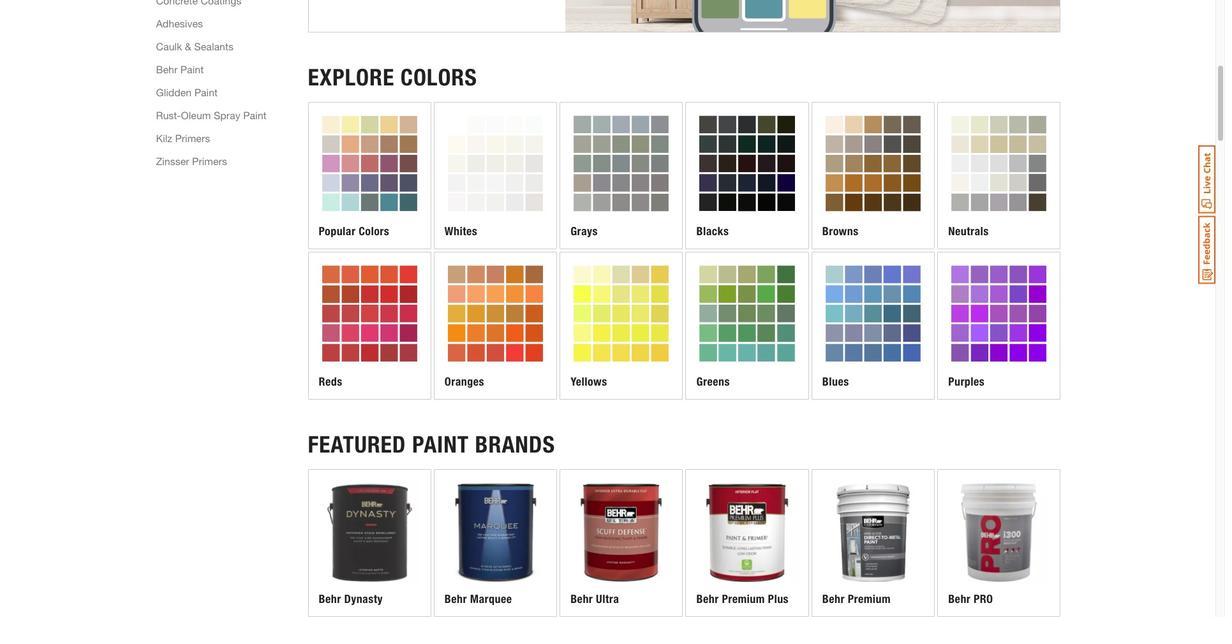 Task type: vqa. For each thing, say whether or not it's contained in the screenshot.
Yellows link
yes



Task type: locate. For each thing, give the bounding box(es) containing it.
behr marquee link
[[434, 470, 556, 617]]

&
[[185, 40, 191, 52]]

browns link
[[812, 102, 934, 249]]

0 horizontal spatial colors
[[359, 224, 389, 239]]

image for neutrals image
[[948, 113, 1050, 214]]

image for  behr pro image
[[948, 481, 1050, 582]]

primers down kilz primers link
[[192, 155, 227, 167]]

image for  behr dynasty image
[[319, 481, 420, 582]]

behr for behr paint
[[156, 63, 178, 75]]

1 vertical spatial paint
[[194, 86, 218, 98]]

pro
[[974, 592, 993, 606]]

0 vertical spatial primers
[[175, 132, 210, 144]]

1 premium from the left
[[722, 592, 765, 606]]

adhesives
[[156, 17, 203, 29]]

premium
[[722, 592, 765, 606], [848, 592, 891, 606]]

yellows
[[571, 375, 607, 389]]

behr premium link
[[812, 470, 934, 617]]

behr pro link
[[938, 470, 1060, 617]]

primers
[[175, 132, 210, 144], [192, 155, 227, 167]]

primers up zinsser primers at the left of page
[[175, 132, 210, 144]]

glidden paint link
[[156, 85, 218, 100]]

blacks link
[[686, 102, 808, 249]]

image for  behr premium image
[[822, 481, 924, 582]]

0 vertical spatial colors
[[400, 63, 477, 91]]

greens
[[696, 375, 730, 389]]

whites link
[[434, 102, 556, 249]]

paint for glidden paint
[[194, 86, 218, 98]]

kilz primers
[[156, 132, 210, 144]]

sealants
[[194, 40, 234, 52]]

popular
[[319, 224, 356, 239]]

premium for behr premium plus
[[722, 592, 765, 606]]

behr paint link
[[156, 62, 204, 77]]

caulk
[[156, 40, 182, 52]]

paint
[[180, 63, 204, 75], [194, 86, 218, 98], [243, 109, 266, 121]]

primers for kilz primers
[[175, 132, 210, 144]]

popular colors link
[[308, 102, 431, 249]]

1 vertical spatial primers
[[192, 155, 227, 167]]

paint inside rust-oleum spray paint link
[[243, 109, 266, 121]]

blacks
[[696, 224, 729, 239]]

2 vertical spatial paint
[[243, 109, 266, 121]]

behr inside 'link'
[[948, 592, 971, 606]]

behr premium plus link
[[686, 470, 808, 617]]

behr for behr premium plus
[[696, 592, 719, 606]]

0 vertical spatial paint
[[180, 63, 204, 75]]

behr for behr marquee
[[445, 592, 467, 606]]

image for purples image
[[948, 263, 1050, 365]]

0 horizontal spatial premium
[[722, 592, 765, 606]]

image for popular colors image
[[319, 113, 420, 214]]

image for blacks image
[[696, 113, 798, 214]]

paint right spray
[[243, 109, 266, 121]]

popular colors
[[319, 224, 389, 239]]

plus
[[768, 592, 789, 606]]

paint for behr paint
[[180, 63, 204, 75]]

paint up 'rust-oleum spray paint'
[[194, 86, 218, 98]]

paint inside behr paint link
[[180, 63, 204, 75]]

2 premium from the left
[[848, 592, 891, 606]]

behr
[[156, 63, 178, 75], [319, 592, 341, 606], [445, 592, 467, 606], [571, 592, 593, 606], [696, 592, 719, 606], [822, 592, 845, 606], [948, 592, 971, 606]]

behr paint
[[156, 63, 204, 75]]

paint inside the glidden paint link
[[194, 86, 218, 98]]

image for  behr marquee image
[[445, 481, 546, 582]]

paint down caulk & sealants link
[[180, 63, 204, 75]]

oranges link
[[434, 253, 556, 400]]

reds
[[319, 375, 342, 389]]

oranges
[[445, 375, 484, 389]]

kilz primers link
[[156, 130, 210, 146]]

image for  behr ultra image
[[571, 481, 672, 582]]

1 horizontal spatial colors
[[400, 63, 477, 91]]

colors
[[400, 63, 477, 91], [359, 224, 389, 239]]

neutrals
[[948, 225, 989, 239]]

colors for popular colors
[[359, 224, 389, 239]]

marquee
[[470, 592, 512, 606]]

caulk & sealants link
[[156, 39, 234, 54]]

brands
[[475, 431, 555, 459]]

image for greens image
[[696, 263, 798, 365]]

rust-oleum spray paint link
[[156, 108, 266, 123]]

behr for behr pro
[[948, 592, 971, 606]]

1 horizontal spatial premium
[[848, 592, 891, 606]]

behr for behr dynasty
[[319, 592, 341, 606]]

1 vertical spatial colors
[[359, 224, 389, 239]]

reds link
[[308, 253, 431, 400]]



Task type: describe. For each thing, give the bounding box(es) containing it.
behr ultra link
[[560, 470, 682, 617]]

image for yellows image
[[571, 263, 672, 365]]

greens link
[[686, 253, 808, 400]]

grays link
[[560, 102, 682, 249]]

blues link
[[812, 253, 934, 400]]

dynasty
[[344, 592, 383, 606]]

image for oranges image
[[445, 263, 546, 365]]

primers for zinsser primers
[[192, 155, 227, 167]]

ultra
[[596, 592, 619, 606]]

blues
[[822, 375, 849, 389]]

behr marquee
[[445, 592, 512, 606]]

featured paint brands
[[308, 431, 555, 459]]

premium for behr premium
[[848, 592, 891, 606]]

image for browns image
[[822, 113, 924, 214]]

featured
[[308, 431, 406, 459]]

adhesives link
[[156, 16, 203, 31]]

browns
[[822, 224, 859, 239]]

whites
[[445, 224, 477, 239]]

behr premium
[[822, 592, 891, 606]]

colors for explore colors
[[400, 63, 477, 91]]

explore colors
[[308, 63, 477, 91]]

glidden paint
[[156, 86, 218, 98]]

behr ultra
[[571, 592, 619, 606]]

kilz
[[156, 132, 172, 144]]

yellows link
[[560, 253, 682, 400]]

behr dynasty link
[[308, 470, 431, 617]]

purples
[[948, 375, 985, 389]]

image for grays image
[[571, 113, 672, 214]]

rust-oleum spray paint
[[156, 109, 266, 121]]

spray
[[214, 109, 240, 121]]

rust-
[[156, 109, 181, 121]]

caulk & sealants
[[156, 40, 234, 52]]

grays
[[571, 224, 598, 239]]

behr pro
[[948, 592, 993, 606]]

behr for behr premium
[[822, 592, 845, 606]]

neutrals link
[[938, 102, 1060, 249]]

zinsser primers
[[156, 155, 227, 167]]

explore
[[308, 63, 394, 91]]

image for whites image
[[445, 113, 546, 214]]

image for reds image
[[319, 263, 420, 365]]

oleum
[[181, 109, 211, 121]]

glidden
[[156, 86, 192, 98]]

zinsser primers link
[[156, 153, 227, 169]]

paint
[[412, 431, 469, 459]]

zinsser
[[156, 155, 189, 167]]

behr dynasty
[[319, 592, 383, 606]]

feedback link image
[[1198, 216, 1215, 285]]

behr for behr ultra
[[571, 592, 593, 606]]

image for  behr premium plus image
[[696, 481, 798, 582]]

image for virtually paint your space image
[[566, 0, 1060, 32]]

live chat image
[[1198, 145, 1215, 214]]

image for blues image
[[822, 263, 924, 365]]

purples link
[[938, 253, 1060, 400]]

behr premium plus
[[696, 592, 789, 606]]



